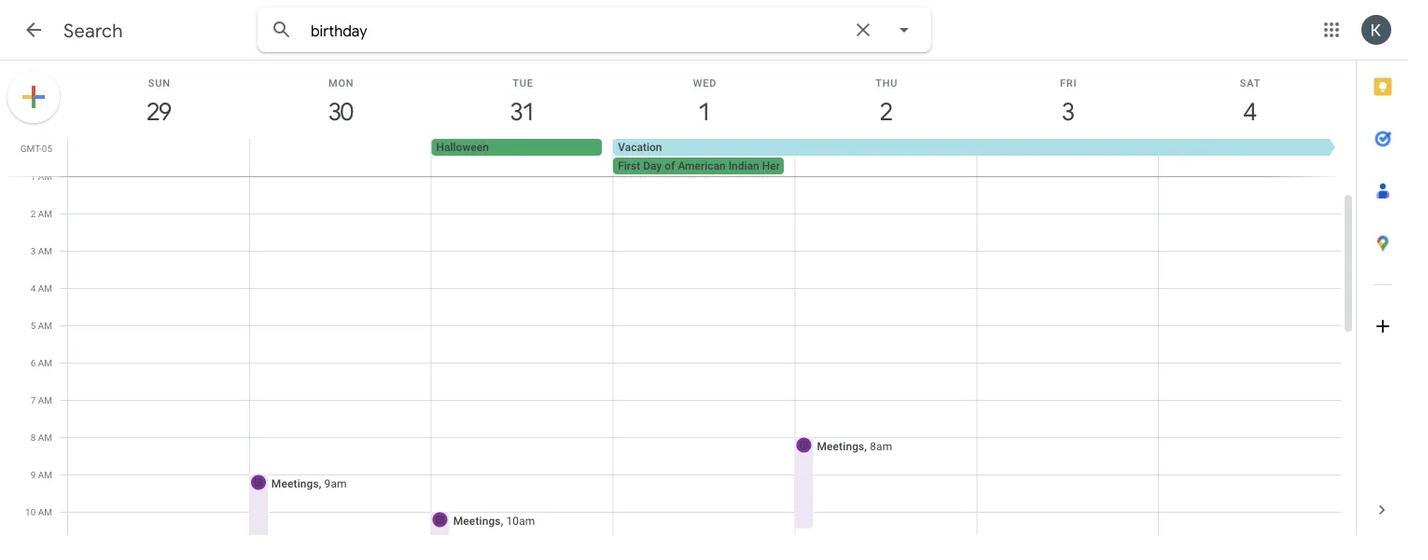 Task type: describe. For each thing, give the bounding box(es) containing it.
tue 31
[[510, 77, 534, 127]]

Search text field
[[311, 21, 841, 40]]

sat 4
[[1240, 77, 1261, 127]]

sun
[[148, 77, 171, 89]]

3 link
[[1047, 91, 1090, 133]]

go back image
[[22, 19, 45, 41]]

6
[[30, 358, 36, 369]]

am for 3 am
[[38, 246, 52, 257]]

am for 5 am
[[38, 320, 52, 331]]

vacation button
[[613, 139, 1339, 156]]

31 link
[[501, 91, 544, 133]]

am for 1 am
[[38, 171, 52, 182]]

10am
[[506, 515, 535, 528]]

am for 10 am
[[38, 507, 52, 518]]

, for 9am
[[319, 477, 322, 491]]

3 am
[[30, 246, 52, 257]]

2 am
[[30, 208, 52, 219]]

month
[[808, 160, 840, 173]]

search image
[[263, 11, 301, 49]]

1 vertical spatial 3
[[30, 246, 36, 257]]

of
[[665, 160, 675, 173]]

8
[[30, 432, 36, 443]]

2 cell from the left
[[250, 139, 432, 176]]

am for 8 am
[[38, 432, 52, 443]]

1 inside wed 1
[[698, 97, 710, 127]]

am for 9 am
[[38, 470, 52, 481]]

30
[[328, 97, 352, 127]]

thu 2
[[876, 77, 898, 127]]

search
[[63, 19, 123, 42]]

mon 30
[[328, 77, 354, 127]]

5 cell from the left
[[977, 139, 1159, 176]]

1 cell from the left
[[68, 139, 250, 176]]

halloween button
[[432, 139, 602, 156]]

3 inside fri 3
[[1061, 97, 1073, 127]]

05
[[42, 143, 52, 154]]

am for 7 am
[[38, 395, 52, 406]]

31
[[510, 97, 534, 127]]

5
[[30, 320, 36, 331]]

search heading
[[63, 19, 123, 42]]

1 am
[[30, 171, 52, 182]]

halloween
[[436, 141, 489, 154]]

7
[[30, 395, 36, 406]]

sat
[[1240, 77, 1261, 89]]

7 am
[[30, 395, 52, 406]]

fri
[[1060, 77, 1078, 89]]

fri 3
[[1060, 77, 1078, 127]]

30 link
[[320, 91, 362, 133]]

9 am
[[30, 470, 52, 481]]

day
[[643, 160, 662, 173]]

9am
[[324, 477, 347, 491]]



Task type: locate. For each thing, give the bounding box(es) containing it.
9 am from the top
[[38, 470, 52, 481]]

am right the 8
[[38, 432, 52, 443]]

8 am
[[30, 432, 52, 443]]

7 am from the top
[[38, 395, 52, 406]]

0 horizontal spatial 2
[[30, 208, 36, 219]]

10 am from the top
[[38, 507, 52, 518]]

am
[[38, 171, 52, 182], [38, 208, 52, 219], [38, 246, 52, 257], [38, 283, 52, 294], [38, 320, 52, 331], [38, 358, 52, 369], [38, 395, 52, 406], [38, 432, 52, 443], [38, 470, 52, 481], [38, 507, 52, 518]]

4 down sat
[[1243, 97, 1255, 127]]

2 vertical spatial ,
[[501, 515, 503, 528]]

29 link
[[138, 91, 181, 133]]

grid
[[0, 61, 1356, 537]]

6 am
[[30, 358, 52, 369]]

search options image
[[886, 11, 923, 49]]

2 horizontal spatial ,
[[865, 440, 867, 453]]

meetings for meetings , 10am
[[453, 515, 501, 528]]

row containing meetings
[[60, 139, 1341, 537]]

3
[[1061, 97, 1073, 127], [30, 246, 36, 257]]

29
[[146, 97, 170, 127]]

4 up 5
[[30, 283, 36, 294]]

am for 4 am
[[38, 283, 52, 294]]

meetings left "9am"
[[272, 477, 319, 491]]

1 horizontal spatial ,
[[501, 515, 503, 528]]

am right 5
[[38, 320, 52, 331]]

3 am from the top
[[38, 246, 52, 257]]

first day of american indian heritage month button
[[613, 158, 840, 175]]

sun 29
[[146, 77, 171, 127]]

0 vertical spatial 1
[[698, 97, 710, 127]]

, for 8am
[[865, 440, 867, 453]]

0 vertical spatial 3
[[1061, 97, 1073, 127]]

6 cell from the left
[[1159, 139, 1340, 176]]

am up 3 am
[[38, 208, 52, 219]]

am right 9
[[38, 470, 52, 481]]

1 vertical spatial 4
[[30, 283, 36, 294]]

, left "9am"
[[319, 477, 322, 491]]

1 down gmt-
[[30, 171, 36, 182]]

3 down fri
[[1061, 97, 1073, 127]]

1 vertical spatial meetings
[[272, 477, 319, 491]]

10
[[25, 507, 36, 518]]

meetings , 10am
[[453, 515, 535, 528]]

gmt-
[[20, 143, 42, 154]]

am for 2 am
[[38, 208, 52, 219]]

0 horizontal spatial 3
[[30, 246, 36, 257]]

0 horizontal spatial ,
[[319, 477, 322, 491]]

meetings , 8am
[[817, 440, 893, 453]]

0 horizontal spatial 4
[[30, 283, 36, 294]]

american
[[678, 160, 726, 173]]

1 horizontal spatial 3
[[1061, 97, 1073, 127]]

2 link
[[865, 91, 908, 133]]

None search field
[[258, 7, 932, 52]]

cell
[[68, 139, 250, 176], [250, 139, 432, 176], [613, 139, 1340, 176], [795, 139, 977, 176], [977, 139, 1159, 176], [1159, 139, 1340, 176]]

2 vertical spatial meetings
[[453, 515, 501, 528]]

0 vertical spatial meetings
[[817, 440, 865, 453]]

first
[[618, 160, 641, 173]]

2 down thu
[[879, 97, 892, 127]]

am right the '7'
[[38, 395, 52, 406]]

am right 6 at the left of the page
[[38, 358, 52, 369]]

3 cell from the left
[[613, 139, 1340, 176]]

9
[[30, 470, 36, 481]]

0 horizontal spatial meetings
[[272, 477, 319, 491]]

1 am from the top
[[38, 171, 52, 182]]

wed 1
[[693, 77, 717, 127]]

1 vertical spatial 2
[[30, 208, 36, 219]]

2
[[879, 97, 892, 127], [30, 208, 36, 219]]

1 link
[[683, 91, 726, 133]]

meetings for meetings , 9am
[[272, 477, 319, 491]]

wed
[[693, 77, 717, 89]]

am right 10 at the left bottom
[[38, 507, 52, 518]]

5 am
[[30, 320, 52, 331]]

tab list
[[1357, 61, 1409, 484]]

0 horizontal spatial 1
[[30, 171, 36, 182]]

4 cell from the left
[[795, 139, 977, 176]]

heritage
[[762, 160, 805, 173]]

4
[[1243, 97, 1255, 127], [30, 283, 36, 294]]

1 horizontal spatial 1
[[698, 97, 710, 127]]

grid containing 29
[[0, 61, 1356, 537]]

4 link
[[1229, 91, 1272, 133]]

2 horizontal spatial meetings
[[817, 440, 865, 453]]

10 am
[[25, 507, 52, 518]]

0 vertical spatial 4
[[1243, 97, 1255, 127]]

4 inside sat 4
[[1243, 97, 1255, 127]]

1
[[698, 97, 710, 127], [30, 171, 36, 182]]

0 vertical spatial ,
[[865, 440, 867, 453]]

meetings left 10am at the bottom of the page
[[453, 515, 501, 528]]

tue
[[513, 77, 534, 89]]

1 horizontal spatial 4
[[1243, 97, 1255, 127]]

4 am
[[30, 283, 52, 294]]

first day of american indian heritage month
[[618, 160, 840, 173]]

, left 10am at the bottom of the page
[[501, 515, 503, 528]]

indian
[[729, 160, 760, 173]]

meetings left "8am"
[[817, 440, 865, 453]]

gmt-05
[[20, 143, 52, 154]]

1 vertical spatial ,
[[319, 477, 322, 491]]

1 down wed
[[698, 97, 710, 127]]

5 am from the top
[[38, 320, 52, 331]]

3 up 4 am
[[30, 246, 36, 257]]

row containing halloween
[[60, 139, 1356, 176]]

mon
[[329, 77, 354, 89]]

am for 6 am
[[38, 358, 52, 369]]

meetings
[[817, 440, 865, 453], [272, 477, 319, 491], [453, 515, 501, 528]]

8am
[[870, 440, 893, 453]]

6 am from the top
[[38, 358, 52, 369]]

am down 3 am
[[38, 283, 52, 294]]

meetings , 9am
[[272, 477, 347, 491]]

am up 4 am
[[38, 246, 52, 257]]

,
[[865, 440, 867, 453], [319, 477, 322, 491], [501, 515, 503, 528]]

vacation
[[618, 141, 662, 154]]

, for 10am
[[501, 515, 503, 528]]

2 inside 'thu 2'
[[879, 97, 892, 127]]

4 am from the top
[[38, 283, 52, 294]]

1 horizontal spatial 2
[[879, 97, 892, 127]]

thu
[[876, 77, 898, 89]]

meetings for meetings , 8am
[[817, 440, 865, 453]]

am down 05
[[38, 171, 52, 182]]

clear search image
[[845, 11, 882, 49]]

8 am from the top
[[38, 432, 52, 443]]

, left "8am"
[[865, 440, 867, 453]]

0 vertical spatial 2
[[879, 97, 892, 127]]

cell containing vacation
[[613, 139, 1340, 176]]

row
[[60, 139, 1356, 176], [60, 139, 1341, 537]]

2 am from the top
[[38, 208, 52, 219]]

1 horizontal spatial meetings
[[453, 515, 501, 528]]

2 up 3 am
[[30, 208, 36, 219]]

1 vertical spatial 1
[[30, 171, 36, 182]]



Task type: vqa. For each thing, say whether or not it's contained in the screenshot.


